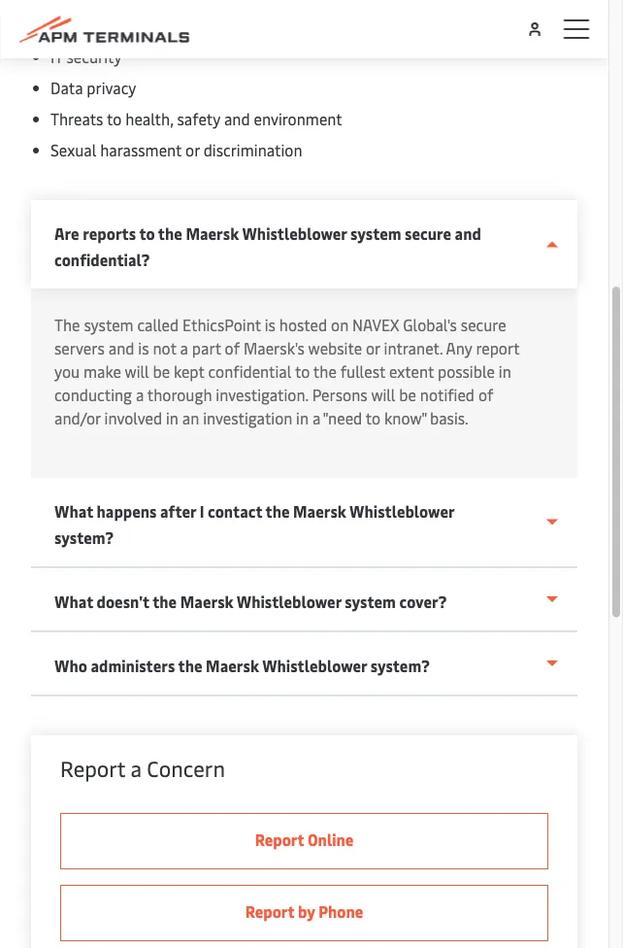 Task type: vqa. For each thing, say whether or not it's contained in the screenshot.
secure inside the The system called EthicsPoint is hosted on NAVEX Global's secure servers and is not a part of Maersk's website or intranet. Any report you make will be kept confidential to the fullest extent possible in conducting a thorough investigation. Persons will be notified of and/or involved in an investigation in a "need to know" basis.
yes



Task type: locate. For each thing, give the bounding box(es) containing it.
or down the navex
[[366, 338, 380, 358]]

secure up report
[[461, 314, 507, 335]]

privacy
[[87, 77, 136, 98]]

not
[[153, 338, 177, 358]]

1 vertical spatial be
[[400, 384, 417, 405]]

1 vertical spatial or
[[366, 338, 380, 358]]

a
[[180, 338, 188, 358], [136, 384, 144, 405], [313, 408, 321, 428], [131, 754, 142, 783]]

of down ethicspoint
[[225, 338, 240, 358]]

on
[[331, 314, 349, 335]]

in down report
[[499, 361, 512, 382]]

any
[[446, 338, 473, 358]]

system up servers
[[84, 314, 134, 335]]

0 horizontal spatial be
[[153, 361, 170, 382]]

is up maersk's
[[265, 314, 276, 335]]

report
[[60, 754, 126, 783], [255, 830, 304, 851], [246, 902, 295, 922]]

maersk
[[186, 223, 239, 244], [293, 501, 347, 522], [180, 592, 234, 613], [206, 656, 259, 677]]

2 vertical spatial and
[[109, 338, 135, 358]]

is
[[265, 314, 276, 335], [138, 338, 149, 358]]

servers
[[54, 338, 105, 358]]

make
[[84, 361, 121, 382]]

reports
[[83, 223, 136, 244]]

or down threats to health, safety and environment
[[186, 139, 200, 160]]

notified
[[420, 384, 475, 405]]

whistleblower
[[242, 223, 347, 244], [350, 501, 455, 522], [237, 592, 342, 613], [262, 656, 367, 677]]

the inside the system called ethicspoint is hosted on navex global's secure servers and is not a part of maersk's website or intranet. any report you make will be kept confidential to the fullest extent possible in conducting a thorough investigation. persons will be notified of and/or involved in an investigation in a "need to know" basis.
[[314, 361, 337, 382]]

2 horizontal spatial in
[[499, 361, 512, 382]]

1 horizontal spatial will
[[371, 384, 396, 405]]

what
[[54, 501, 93, 522], [54, 592, 93, 613]]

whistleblower down what doesn't the maersk whistleblower system cover? dropdown button
[[262, 656, 367, 677]]

0 vertical spatial is
[[265, 314, 276, 335]]

concern
[[147, 754, 225, 783]]

1 vertical spatial system
[[84, 314, 134, 335]]

know"
[[385, 408, 427, 428]]

report for report online
[[255, 830, 304, 851]]

administers
[[91, 656, 175, 677]]

report by phone
[[246, 902, 364, 922]]

be down not
[[153, 361, 170, 382]]

0 horizontal spatial will
[[125, 361, 149, 382]]

are
[[54, 223, 79, 244]]

whistleblower up hosted
[[242, 223, 347, 244]]

be
[[153, 361, 170, 382], [400, 384, 417, 405]]

will down fullest
[[371, 384, 396, 405]]

the right reports
[[158, 223, 182, 244]]

system left cover?
[[345, 592, 396, 613]]

hosted
[[280, 314, 328, 335]]

0 horizontal spatial and
[[109, 338, 135, 358]]

will
[[125, 361, 149, 382], [371, 384, 396, 405]]

secure
[[405, 223, 452, 244], [461, 314, 507, 335]]

in
[[499, 361, 512, 382], [166, 408, 179, 428], [296, 408, 309, 428]]

1 vertical spatial system?
[[371, 656, 430, 677]]

environment
[[254, 108, 343, 129]]

system up the navex
[[351, 223, 402, 244]]

whistleblower inside are reports to the maersk whistleblower system secure and confidential?
[[242, 223, 347, 244]]

report online
[[255, 830, 354, 851]]

report left "concern" at the left of page
[[60, 754, 126, 783]]

1 vertical spatial will
[[371, 384, 396, 405]]

and inside are reports to the maersk whistleblower system secure and confidential?
[[455, 223, 482, 244]]

report left online on the bottom of the page
[[255, 830, 304, 851]]

global's
[[404, 314, 457, 335]]

what inside what happens after i contact the maersk whistleblower system?
[[54, 501, 93, 522]]

or
[[186, 139, 200, 160], [366, 338, 380, 358]]

0 horizontal spatial secure
[[405, 223, 452, 244]]

1 vertical spatial what
[[54, 592, 93, 613]]

2 what from the top
[[54, 592, 93, 613]]

what inside what doesn't the maersk whistleblower system cover? dropdown button
[[54, 592, 93, 613]]

who
[[54, 656, 87, 677]]

report inside 'link'
[[255, 830, 304, 851]]

1 vertical spatial and
[[455, 223, 482, 244]]

report a concern
[[60, 754, 225, 783]]

1 horizontal spatial be
[[400, 384, 417, 405]]

discrimination
[[204, 139, 303, 160]]

phone
[[319, 902, 364, 922]]

0 horizontal spatial or
[[186, 139, 200, 160]]

to
[[107, 108, 122, 129], [139, 223, 155, 244], [295, 361, 310, 382], [366, 408, 381, 428]]

harassment
[[100, 139, 182, 160]]

a left "concern" at the left of page
[[131, 754, 142, 783]]

2 vertical spatial report
[[246, 902, 295, 922]]

threats to health, safety and environment
[[51, 108, 343, 129]]

the inside are reports to the maersk whistleblower system secure and confidential?
[[158, 223, 182, 244]]

maersk up who administers the maersk whistleblower system?
[[180, 592, 234, 613]]

secure up the global's
[[405, 223, 452, 244]]

navex
[[353, 314, 400, 335]]

0 vertical spatial system?
[[54, 528, 114, 548]]

to down maersk's
[[295, 361, 310, 382]]

doesn't
[[97, 592, 150, 613]]

1 horizontal spatial of
[[479, 384, 494, 405]]

0 vertical spatial what
[[54, 501, 93, 522]]

the right doesn't
[[153, 592, 177, 613]]

who administers the maersk whistleblower system?
[[54, 656, 430, 677]]

a right not
[[180, 338, 188, 358]]

maersk right contact
[[293, 501, 347, 522]]

of
[[225, 338, 240, 358], [479, 384, 494, 405]]

"need
[[323, 408, 363, 428]]

the inside what happens after i contact the maersk whistleblower system?
[[266, 501, 290, 522]]

0 vertical spatial of
[[225, 338, 240, 358]]

intranet.
[[384, 338, 443, 358]]

part
[[192, 338, 221, 358]]

0 vertical spatial be
[[153, 361, 170, 382]]

0 horizontal spatial is
[[138, 338, 149, 358]]

1 horizontal spatial and
[[224, 108, 250, 129]]

system? down cover?
[[371, 656, 430, 677]]

system inside the system called ethicspoint is hosted on navex global's secure servers and is not a part of maersk's website or intranet. any report you make will be kept confidential to the fullest extent possible in conducting a thorough investigation. persons will be notified of and/or involved in an investigation in a "need to know" basis.
[[84, 314, 134, 335]]

competition
[[51, 15, 136, 36]]

maersk up ethicspoint
[[186, 223, 239, 244]]

system inside are reports to the maersk whistleblower system secure and confidential?
[[351, 223, 402, 244]]

cover?
[[400, 592, 447, 613]]

system
[[351, 223, 402, 244], [84, 314, 134, 335], [345, 592, 396, 613]]

what happens after i contact the maersk whistleblower system? button
[[31, 478, 578, 569]]

will right make
[[125, 361, 149, 382]]

what left the happens
[[54, 501, 93, 522]]

in left an
[[166, 408, 179, 428]]

the down website
[[314, 361, 337, 382]]

whistleblower up who administers the maersk whistleblower system? dropdown button
[[237, 592, 342, 613]]

0 vertical spatial and
[[224, 108, 250, 129]]

what left doesn't
[[54, 592, 93, 613]]

threats
[[51, 108, 103, 129]]

whistleblower inside what happens after i contact the maersk whistleblower system?
[[350, 501, 455, 522]]

of down possible
[[479, 384, 494, 405]]

1 vertical spatial secure
[[461, 314, 507, 335]]

secure inside are reports to the maersk whistleblower system secure and confidential?
[[405, 223, 452, 244]]

0 vertical spatial report
[[60, 754, 126, 783]]

whistleblower up cover?
[[350, 501, 455, 522]]

what doesn't the maersk whistleblower system cover? button
[[31, 569, 578, 633]]

0 vertical spatial system
[[351, 223, 402, 244]]

system? inside what happens after i contact the maersk whistleblower system?
[[54, 528, 114, 548]]

1 vertical spatial report
[[255, 830, 304, 851]]

be up know" in the right top of the page
[[400, 384, 417, 405]]

maersk down what doesn't the maersk whistleblower system cover?
[[206, 656, 259, 677]]

maersk inside what happens after i contact the maersk whistleblower system?
[[293, 501, 347, 522]]

report left by
[[246, 902, 295, 922]]

0 horizontal spatial system?
[[54, 528, 114, 548]]

1 horizontal spatial system?
[[371, 656, 430, 677]]

1 horizontal spatial or
[[366, 338, 380, 358]]

report online link
[[60, 814, 549, 870]]

to right reports
[[139, 223, 155, 244]]

0 vertical spatial secure
[[405, 223, 452, 244]]

maersk's
[[244, 338, 305, 358]]

2 horizontal spatial and
[[455, 223, 482, 244]]

kept
[[174, 361, 205, 382]]

the right contact
[[266, 501, 290, 522]]

system?
[[54, 528, 114, 548], [371, 656, 430, 677]]

and
[[224, 108, 250, 129], [455, 223, 482, 244], [109, 338, 135, 358]]

the
[[158, 223, 182, 244], [314, 361, 337, 382], [266, 501, 290, 522], [153, 592, 177, 613], [178, 656, 203, 677]]

in left "need
[[296, 408, 309, 428]]

1 horizontal spatial secure
[[461, 314, 507, 335]]

is left not
[[138, 338, 149, 358]]

report by phone link
[[60, 886, 549, 942]]

1 horizontal spatial is
[[265, 314, 276, 335]]

system? down the happens
[[54, 528, 114, 548]]

investigation.
[[216, 384, 309, 405]]

1 what from the top
[[54, 501, 93, 522]]



Task type: describe. For each thing, give the bounding box(es) containing it.
persons
[[312, 384, 368, 405]]

an
[[182, 408, 199, 428]]

report for report a concern
[[60, 754, 126, 783]]

secure inside the system called ethicspoint is hosted on navex global's secure servers and is not a part of maersk's website or intranet. any report you make will be kept confidential to the fullest extent possible in conducting a thorough investigation. persons will be notified of and/or involved in an investigation in a "need to know" basis.
[[461, 314, 507, 335]]

and/or
[[54, 408, 101, 428]]

security
[[67, 46, 122, 67]]

sexual
[[51, 139, 96, 160]]

who administers the maersk whistleblower system? button
[[31, 633, 578, 697]]

0 horizontal spatial in
[[166, 408, 179, 428]]

conducting
[[54, 384, 132, 405]]

a up involved
[[136, 384, 144, 405]]

what for what happens after i contact the maersk whistleblower system?
[[54, 501, 93, 522]]

1 horizontal spatial in
[[296, 408, 309, 428]]

2 vertical spatial system
[[345, 592, 396, 613]]

health,
[[126, 108, 174, 129]]

data privacy
[[51, 77, 136, 98]]

confidential
[[208, 361, 292, 382]]

sexual harassment or discrimination
[[51, 139, 303, 160]]

confidential?
[[54, 250, 150, 271]]

thorough
[[147, 384, 212, 405]]

investigation
[[203, 408, 293, 428]]

the right administers
[[178, 656, 203, 677]]

are reports to the maersk whistleblower system secure and confidential?
[[54, 223, 482, 271]]

1 vertical spatial is
[[138, 338, 149, 358]]

happens
[[97, 501, 157, 522]]

maersk inside are reports to the maersk whistleblower system secure and confidential?
[[186, 223, 239, 244]]

to inside are reports to the maersk whistleblower system secure and confidential?
[[139, 223, 155, 244]]

or inside the system called ethicspoint is hosted on navex global's secure servers and is not a part of maersk's website or intranet. any report you make will be kept confidential to the fullest extent possible in conducting a thorough investigation. persons will be notified of and/or involved in an investigation in a "need to know" basis.
[[366, 338, 380, 358]]

what doesn't the maersk whistleblower system cover?
[[54, 592, 447, 613]]

the
[[54, 314, 80, 335]]

possible
[[438, 361, 495, 382]]

called
[[137, 314, 179, 335]]

1 vertical spatial of
[[479, 384, 494, 405]]

and inside the system called ethicspoint is hosted on navex global's secure servers and is not a part of maersk's website or intranet. any report you make will be kept confidential to the fullest extent possible in conducting a thorough investigation. persons will be notified of and/or involved in an investigation in a "need to know" basis.
[[109, 338, 135, 358]]

0 vertical spatial will
[[125, 361, 149, 382]]

website
[[309, 338, 362, 358]]

you
[[54, 361, 80, 382]]

contact
[[208, 501, 263, 522]]

involved
[[105, 408, 162, 428]]

a left "need
[[313, 408, 321, 428]]

extent
[[390, 361, 434, 382]]

fullest
[[341, 361, 386, 382]]

to down "privacy"
[[107, 108, 122, 129]]

0 horizontal spatial of
[[225, 338, 240, 358]]

i
[[200, 501, 204, 522]]

online
[[308, 830, 354, 851]]

what happens after i contact the maersk whistleblower system?
[[54, 501, 455, 548]]

basis.
[[430, 408, 469, 428]]

safety
[[177, 108, 221, 129]]

competition law
[[51, 15, 164, 36]]

after
[[160, 501, 196, 522]]

are reports to the maersk whistleblower system secure and confidential? button
[[31, 201, 578, 289]]

law
[[140, 15, 164, 36]]

data
[[51, 77, 83, 98]]

report for report by phone
[[246, 902, 295, 922]]

0 vertical spatial or
[[186, 139, 200, 160]]

ethicspoint
[[183, 314, 261, 335]]

system? inside dropdown button
[[371, 656, 430, 677]]

it security
[[51, 46, 122, 67]]

to right "need
[[366, 408, 381, 428]]

report
[[476, 338, 520, 358]]

it
[[51, 46, 63, 67]]

what for what doesn't the maersk whistleblower system cover?
[[54, 592, 93, 613]]

by
[[298, 902, 315, 922]]

the system called ethicspoint is hosted on navex global's secure servers and is not a part of maersk's website or intranet. any report you make will be kept confidential to the fullest extent possible in conducting a thorough investigation. persons will be notified of and/or involved in an investigation in a "need to know" basis.
[[54, 314, 520, 428]]



